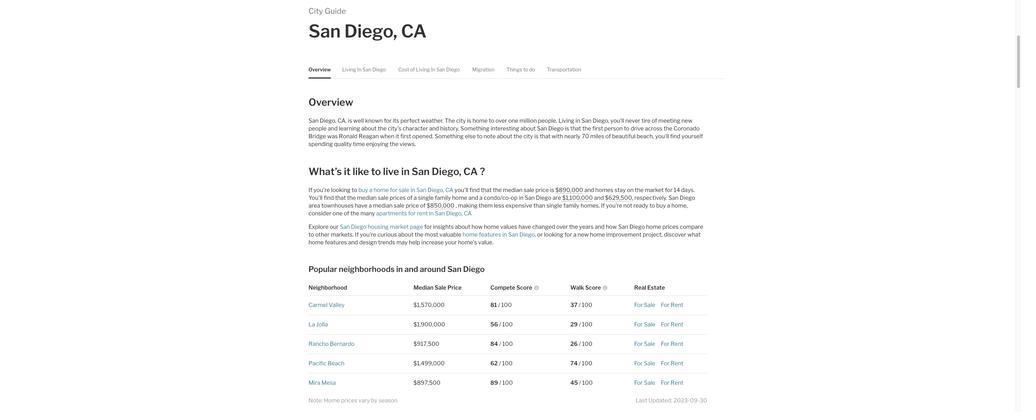 Task type: locate. For each thing, give the bounding box(es) containing it.
4 for rent from the top
[[662, 360, 684, 367]]

migration link
[[473, 60, 495, 79]]

san inside for insights about how home values have changed over              the years and how san diego home prices compare to other markets.
[[619, 224, 629, 230]]

diego down days.
[[680, 195, 696, 201]]

if up you'll
[[309, 187, 313, 194]]

home up note
[[473, 117, 488, 124]]

valuable
[[440, 231, 462, 238]]

changed
[[533, 224, 556, 230]]

transportation
[[547, 66, 582, 72]]

increase
[[422, 239, 444, 246]]

sale for 45 / 100
[[644, 380, 656, 386]]

0 vertical spatial buy
[[359, 187, 368, 194]]

0 vertical spatial prices
[[390, 195, 406, 201]]

1 for rent link from the top
[[662, 302, 684, 308]]

you're for curious
[[360, 231, 377, 238]]

29 / 100
[[571, 321, 593, 328]]

100 right 26
[[583, 341, 593, 347]]

home down other
[[309, 239, 324, 246]]

for left 14
[[666, 187, 673, 194]]

you'll down across
[[656, 133, 670, 140]]

/ right '81'
[[499, 302, 501, 308]]

how up value.
[[472, 224, 483, 230]]

is up nearly
[[565, 125, 570, 132]]

0 vertical spatial market
[[645, 187, 664, 194]]

market inside and homes stay on the market for 14 days. you'll find that the median sale prices of        a single family home and a condo/co-op in san diego are
[[645, 187, 664, 194]]

1 how from the left
[[472, 224, 483, 230]]

vary
[[359, 397, 370, 404]]

0 vertical spatial have
[[355, 202, 368, 209]]

you're up you'll
[[314, 187, 330, 194]]

0 horizontal spatial buy
[[359, 187, 368, 194]]

for rent link for 45 / 100
[[662, 380, 684, 386]]

89
[[491, 380, 498, 386]]

4 for sale link from the top
[[635, 360, 656, 367]]

it inside the san diego, ca, is well known for its perfect weather. the city is home to over one million people. living in san diego, you'll never tire of meeting new people and learning about the city's character and history. something interesting about san diego is that the first person to drive across the coronado bridge was ronald reagan when it first opened. something else to note about the city is that with nearly 70 miles of beautiful beach, you'll find yourself spending quality time enjoying the views.
[[396, 133, 399, 140]]

one inside the san diego, ca, is well known for its perfect weather. the city is home to over one million people. living in san diego, you'll never tire of meeting new people and learning about the city's character and history. something interesting about san diego is that the first person to drive across the coronado bridge was ronald reagan when it first opened. something else to note about the city is that with nearly 70 miles of beautiful beach, you'll find yourself spending quality time enjoying the views.
[[509, 117, 519, 124]]

0 horizontal spatial find
[[324, 195, 334, 201]]

median inside and homes stay on the market for 14 days. you'll find that the median sale prices of        a single family home and a condo/co-op in san diego are
[[357, 195, 377, 201]]

0 horizontal spatial you're
[[314, 187, 330, 194]]

0 vertical spatial ,
[[633, 195, 634, 201]]

1 vertical spatial new
[[578, 231, 589, 238]]

views.
[[400, 141, 416, 148]]

diego inside the san diego, ca, is well known for its perfect weather. the city is home to over one million people. living in san diego, you'll never tire of meeting new people and learning about the city's character and history. something interesting about san diego is that the first person to drive across the coronado bridge was ronald reagan when it first opened. something else to note about the city is that with nearly 70 miles of beautiful beach, you'll find yourself spending quality time enjoying the views.
[[549, 125, 564, 132]]

1 horizontal spatial score
[[586, 284, 601, 291]]

100 for 26 / 100
[[583, 341, 593, 347]]

beautiful
[[613, 133, 636, 140]]

our
[[330, 224, 339, 230]]

popular neighborhoods in and around san diego
[[309, 265, 485, 274]]

reagan
[[359, 133, 379, 140]]

1 horizontal spatial buy
[[657, 202, 666, 209]]

jolla
[[317, 321, 328, 328]]

page
[[410, 224, 423, 230]]

1 vertical spatial prices
[[663, 224, 679, 230]]

1 overview from the top
[[309, 66, 331, 72]]

the down interesting
[[514, 133, 523, 140]]

of down buy a home for sale in san diego, ca link
[[407, 195, 413, 201]]

for rent link
[[662, 302, 684, 308], [662, 321, 684, 328], [662, 341, 684, 347], [662, 360, 684, 367], [662, 380, 684, 386]]

1 score from the left
[[517, 284, 533, 291]]

2 for sale from the top
[[635, 321, 656, 328]]

$850,000
[[427, 202, 455, 209]]

rent
[[671, 302, 684, 308], [671, 321, 684, 328], [671, 341, 684, 347], [671, 360, 684, 367], [671, 380, 684, 386]]

1 vertical spatial over
[[557, 224, 568, 230]]

2 vertical spatial median
[[373, 202, 393, 209]]

1 horizontal spatial find
[[470, 187, 480, 194]]

home inside the san diego, ca, is well known for its perfect weather. the city is home to over one million people. living in san diego, you'll never tire of meeting new people and learning about the city's character and history. something interesting about san diego is that the first person to drive across the coronado bridge was ronald reagan when it first opened. something else to note about the city is that with nearly 70 miles of beautiful beach, you'll find yourself spending quality time enjoying the views.
[[473, 117, 488, 124]]

if inside if you're not ready to buy a home, consider one of the many
[[602, 202, 605, 209]]

new
[[682, 117, 693, 124], [578, 231, 589, 238]]

them
[[479, 202, 493, 209]]

how
[[472, 224, 483, 230], [606, 224, 618, 230]]

4 for rent link from the top
[[662, 360, 684, 367]]

0 horizontal spatial features
[[325, 239, 347, 246]]

1 horizontal spatial over
[[557, 224, 568, 230]]

for rent link for 26 / 100
[[662, 341, 684, 347]]

100 for 62 / 100
[[503, 360, 513, 367]]

a inside 'san diego area townhouses have a median sale price of'
[[369, 202, 372, 209]]

op
[[511, 195, 518, 201]]

2 vertical spatial ,
[[535, 231, 536, 238]]

100 right 74
[[582, 360, 593, 367]]

1 in from the left
[[357, 66, 362, 72]]

median inside 'san diego area townhouses have a median sale price of'
[[373, 202, 393, 209]]

cost
[[399, 66, 409, 72]]

0 horizontal spatial if
[[309, 187, 313, 194]]

0 horizontal spatial looking
[[331, 187, 351, 194]]

1 horizontal spatial city
[[524, 133, 534, 140]]

first
[[593, 125, 604, 132], [401, 133, 411, 140]]

by
[[371, 397, 378, 404]]

4 rent from the top
[[671, 360, 684, 367]]

0 vertical spatial new
[[682, 117, 693, 124]]

in up nearly
[[576, 117, 581, 124]]

to left live
[[371, 166, 381, 178]]

for sale link for 45 / 100
[[635, 380, 656, 386]]

note: home prices vary by season
[[309, 397, 398, 404]]

for up most
[[425, 224, 432, 230]]

for left its
[[384, 117, 392, 124]]

transportation link
[[547, 60, 582, 79]]

housing
[[368, 224, 389, 230]]

diego up than
[[536, 195, 552, 201]]

100 right 37 at the right bottom
[[582, 302, 593, 308]]

cost of living in san diego link
[[399, 60, 460, 79]]

city
[[457, 117, 466, 124], [524, 133, 534, 140]]

3 rent from the top
[[671, 341, 684, 347]]

of inside 'san diego area townhouses have a median sale price of'
[[420, 202, 426, 209]]

for
[[384, 117, 392, 124], [390, 187, 398, 194], [666, 187, 673, 194], [408, 210, 416, 217], [425, 224, 432, 230], [565, 231, 573, 238]]

prices inside and homes stay on the market for 14 days. you'll find that the median sale prices of        a single family home and a condo/co-op in san diego are
[[390, 195, 406, 201]]

1 vertical spatial buy
[[657, 202, 666, 209]]

the left years
[[570, 224, 578, 230]]

2 vertical spatial if
[[355, 231, 359, 238]]

2 horizontal spatial if
[[602, 202, 605, 209]]

5 for rent from the top
[[662, 380, 684, 386]]

about inside for insights about how home values have changed over              the years and how san diego home prices compare to other markets.
[[455, 224, 471, 230]]

0 horizontal spatial in
[[357, 66, 362, 72]]

1 horizontal spatial how
[[606, 224, 618, 230]]

you're
[[314, 187, 330, 194], [360, 231, 377, 238]]

sale for 26 / 100
[[644, 341, 656, 347]]

1 vertical spatial find
[[470, 187, 480, 194]]

for sale for 26 / 100
[[635, 341, 656, 347]]

0 horizontal spatial market
[[390, 224, 409, 230]]

0 vertical spatial over
[[496, 117, 508, 124]]

time
[[353, 141, 365, 148]]

family inside and homes stay on the market for 14 days. you'll find that the median sale prices of        a single family home and a condo/co-op in san diego are
[[435, 195, 451, 201]]

1 horizontal spatial first
[[593, 125, 604, 132]]

0 horizontal spatial ,
[[456, 202, 457, 209]]

if
[[309, 187, 313, 194], [602, 202, 605, 209], [355, 231, 359, 238]]

2 horizontal spatial living
[[559, 117, 575, 124]]

for left rent
[[408, 210, 416, 217]]

1 horizontal spatial market
[[645, 187, 664, 194]]

1 vertical spatial one
[[333, 210, 343, 217]]

/ right 26
[[579, 341, 581, 347]]

0 horizontal spatial city
[[457, 117, 466, 124]]

/ right the 56
[[500, 321, 502, 328]]

1 for rent from the top
[[662, 302, 684, 308]]

perfect
[[401, 117, 420, 124]]

bernardo
[[330, 341, 355, 347]]

most
[[425, 231, 439, 238]]

project,
[[643, 231, 663, 238]]

2 in from the left
[[431, 66, 436, 72]]

find inside the san diego, ca, is well known for its perfect weather. the city is home to over one million people. living in san diego, you'll never tire of meeting new people and learning about the city's character and history. something interesting about san diego is that the first person to drive across the coronado bridge was ronald reagan when it first opened. something else to note about the city is that with nearly 70 miles of beautiful beach, you'll find yourself spending quality time enjoying the views.
[[671, 133, 681, 140]]

1 vertical spatial price
[[406, 202, 419, 209]]

with
[[552, 133, 564, 140]]

1 horizontal spatial new
[[682, 117, 693, 124]]

100 for 29 / 100
[[583, 321, 593, 328]]

over inside for insights about how home values have changed over              the years and how san diego home prices compare to other markets.
[[557, 224, 568, 230]]

0 horizontal spatial price
[[406, 202, 419, 209]]

have
[[355, 202, 368, 209], [519, 224, 532, 230]]

1 vertical spatial median
[[357, 195, 377, 201]]

0 vertical spatial if
[[309, 187, 313, 194]]

0 vertical spatial you'll
[[611, 117, 625, 124]]

0 horizontal spatial first
[[401, 133, 411, 140]]

0 horizontal spatial have
[[355, 202, 368, 209]]

that left with
[[540, 133, 551, 140]]

4 for sale from the top
[[635, 360, 656, 367]]

one inside if you're not ready to buy a home, consider one of the many
[[333, 210, 343, 217]]

100 right 62
[[503, 360, 513, 367]]

are
[[553, 195, 562, 201]]

89 / 100
[[491, 380, 513, 386]]

if down explore our san diego housing market page
[[355, 231, 359, 238]]

5 for sale from the top
[[635, 380, 656, 386]]

for rent for 74 / 100
[[662, 360, 684, 367]]

1 horizontal spatial if
[[355, 231, 359, 238]]

family down $1,100,000
[[564, 202, 580, 209]]

living up nearly
[[559, 117, 575, 124]]

of down "townhouses"
[[344, 210, 350, 217]]

1 vertical spatial if
[[602, 202, 605, 209]]

56 / 100
[[491, 321, 513, 328]]

2 horizontal spatial find
[[671, 133, 681, 140]]

1 vertical spatial have
[[519, 224, 532, 230]]

1 horizontal spatial you're
[[360, 231, 377, 238]]

the left many in the left of the page
[[351, 210, 360, 217]]

looking inside , or looking for a new home improvement project,              discover what home features and design trends may help increase your home's value.
[[544, 231, 564, 238]]

3 for sale link from the top
[[635, 341, 656, 347]]

1 horizontal spatial single
[[547, 202, 563, 209]]

0 vertical spatial something
[[461, 125, 490, 132]]

market up respectively. at the top of page
[[645, 187, 664, 194]]

last
[[636, 397, 648, 404]]

to inside for insights about how home values have changed over              the years and how san diego home prices compare to other markets.
[[309, 231, 314, 238]]

0 horizontal spatial over
[[496, 117, 508, 124]]

0 vertical spatial you're
[[314, 187, 330, 194]]

buy down respectively. at the top of page
[[657, 202, 666, 209]]

1 vertical spatial market
[[390, 224, 409, 230]]

1 horizontal spatial one
[[509, 117, 519, 124]]

family up $850,000
[[435, 195, 451, 201]]

first up miles
[[593, 125, 604, 132]]

, inside , or looking for a new home improvement project,              discover what home features and design trends may help increase your home's value.
[[535, 231, 536, 238]]

mira mesa link
[[309, 380, 336, 386]]

100 for 37 / 100
[[582, 302, 593, 308]]

score right walk
[[586, 284, 601, 291]]

1 horizontal spatial have
[[519, 224, 532, 230]]

miles
[[591, 133, 605, 140]]

you'll
[[309, 195, 323, 201]]

have up many in the left of the page
[[355, 202, 368, 209]]

/ right 74
[[579, 360, 581, 367]]

find down coronado
[[671, 133, 681, 140]]

diego left cost
[[373, 66, 386, 72]]

diego inside 'san diego area townhouses have a median sale price of'
[[680, 195, 696, 201]]

discover
[[665, 231, 687, 238]]

1 horizontal spatial you'll
[[611, 117, 625, 124]]

0 vertical spatial looking
[[331, 187, 351, 194]]

1 vertical spatial you're
[[360, 231, 377, 238]]

2 for rent from the top
[[662, 321, 684, 328]]

/ for 26
[[579, 341, 581, 347]]

san diego area townhouses have a median sale price of
[[309, 195, 696, 209]]

trends
[[378, 239, 396, 246]]

5 rent from the top
[[671, 380, 684, 386]]

you're up "design"
[[360, 231, 377, 238]]

a inside if you're not ready to buy a home, consider one of the many
[[668, 202, 671, 209]]

in down the what's it like to live in san diego, ca ?
[[411, 187, 416, 194]]

1 horizontal spatial ,
[[535, 231, 536, 238]]

overview link
[[309, 60, 331, 79]]

2 rent from the top
[[671, 321, 684, 328]]

and inside , or looking for a new home improvement project,              discover what home features and design trends may help increase your home's value.
[[349, 239, 358, 246]]

person
[[605, 125, 623, 132]]

0 horizontal spatial family
[[435, 195, 451, 201]]

2 for sale link from the top
[[635, 321, 656, 328]]

city right the
[[457, 117, 466, 124]]

2 vertical spatial find
[[324, 195, 334, 201]]

score right compete
[[517, 284, 533, 291]]

$1,570,000
[[414, 302, 445, 308]]

29
[[571, 321, 578, 328]]

prices
[[390, 195, 406, 201], [663, 224, 679, 230], [341, 397, 358, 404]]

5 for rent link from the top
[[662, 380, 684, 386]]

city
[[309, 6, 323, 15]]

/ right 37 at the right bottom
[[579, 302, 581, 308]]

and down homes
[[595, 195, 604, 201]]

0 horizontal spatial it
[[344, 166, 351, 178]]

0 horizontal spatial score
[[517, 284, 533, 291]]

first up views.
[[401, 133, 411, 140]]

to down respectively. at the top of page
[[650, 202, 656, 209]]

1 horizontal spatial price
[[536, 187, 549, 194]]

that inside and homes stay on the market for 14 days. you'll find that the median sale prices of        a single family home and a condo/co-op in san diego are
[[335, 195, 346, 201]]

1 horizontal spatial it
[[396, 133, 399, 140]]

2 for rent link from the top
[[662, 321, 684, 328]]

making
[[458, 202, 478, 209]]

ronald
[[339, 133, 358, 140]]

or
[[538, 231, 543, 238]]

2 horizontal spatial prices
[[663, 224, 679, 230]]

0 vertical spatial single
[[418, 195, 434, 201]]

weather.
[[421, 117, 444, 124]]

1 for sale link from the top
[[635, 302, 656, 308]]

0 horizontal spatial you'll
[[455, 187, 469, 194]]

for sale for 45 / 100
[[635, 380, 656, 386]]

looking down changed
[[544, 231, 564, 238]]

in inside the san diego, ca, is well known for its perfect weather. the city is home to over one million people. living in san diego, you'll never tire of meeting new people and learning about the city's character and history. something interesting about san diego is that the first person to drive across the coronado bridge was ronald reagan when it first opened. something else to note about the city is that with nearly 70 miles of beautiful beach, you'll find yourself spending quality time enjoying the views.
[[576, 117, 581, 124]]

2 horizontal spatial ,
[[633, 195, 634, 201]]

1 horizontal spatial prices
[[390, 195, 406, 201]]

design
[[360, 239, 377, 246]]

of up rent
[[420, 202, 426, 209]]

real estate
[[635, 284, 666, 291]]

score for walk score
[[586, 284, 601, 291]]

price
[[536, 187, 549, 194], [406, 202, 419, 209]]

100 right '81'
[[502, 302, 512, 308]]

new inside the san diego, ca, is well known for its perfect weather. the city is home to over one million people. living in san diego, you'll never tire of meeting new people and learning about the city's character and history. something interesting about san diego is that the first person to drive across the coronado bridge was ronald reagan when it first opened. something else to note about the city is that with nearly 70 miles of beautiful beach, you'll find yourself spending quality time enjoying the views.
[[682, 117, 693, 124]]

is
[[348, 117, 352, 124], [467, 117, 472, 124], [565, 125, 570, 132], [535, 133, 539, 140], [550, 187, 555, 194]]

1 horizontal spatial looking
[[544, 231, 564, 238]]

features down markets.
[[325, 239, 347, 246]]

median up apartments
[[373, 202, 393, 209]]

0 horizontal spatial prices
[[341, 397, 358, 404]]

3 for rent from the top
[[662, 341, 684, 347]]

1 vertical spatial looking
[[544, 231, 564, 238]]

0 horizontal spatial how
[[472, 224, 483, 230]]

living right cost
[[416, 66, 430, 72]]

new down years
[[578, 231, 589, 238]]

/ for 89
[[500, 380, 502, 386]]

home inside and homes stay on the market for 14 days. you'll find that the median sale prices of        a single family home and a condo/co-op in san diego are
[[453, 195, 468, 201]]

0 horizontal spatial one
[[333, 210, 343, 217]]

bridge
[[309, 133, 326, 140]]

known
[[365, 117, 383, 124]]

diego inside for insights about how home values have changed over              the years and how san diego home prices compare to other markets.
[[630, 224, 645, 230]]

diego
[[373, 66, 386, 72], [447, 66, 460, 72], [549, 125, 564, 132], [536, 195, 552, 201], [680, 195, 696, 201], [351, 224, 367, 230], [630, 224, 645, 230], [520, 231, 535, 238], [463, 265, 485, 274]]

your
[[445, 239, 457, 246]]

the right on
[[635, 187, 644, 194]]

1 vertical spatial ,
[[456, 202, 457, 209]]

help
[[409, 239, 421, 246]]

sale for 74 / 100
[[644, 360, 656, 367]]

well
[[354, 117, 364, 124]]

prices inside for insights about how home values have changed over              the years and how san diego home prices compare to other markets.
[[663, 224, 679, 230]]

market for page
[[390, 224, 409, 230]]

living inside the san diego, ca, is well known for its perfect weather. the city is home to over one million people. living in san diego, you'll never tire of meeting new people and learning about the city's character and history. something interesting about san diego is that the first person to drive across the coronado bridge was ronald reagan when it first opened. something else to note about the city is that with nearly 70 miles of beautiful beach, you'll find yourself spending quality time enjoying the views.
[[559, 117, 575, 124]]

0 vertical spatial find
[[671, 133, 681, 140]]

sale for 37 / 100
[[644, 302, 656, 308]]

san inside and homes stay on the market for 14 days. you'll find that the median sale prices of        a single family home and a condo/co-op in san diego are
[[525, 195, 535, 201]]

100 for 56 / 100
[[503, 321, 513, 328]]

and down weather.
[[430, 125, 439, 132]]

5 for sale link from the top
[[635, 380, 656, 386]]

0 vertical spatial one
[[509, 117, 519, 124]]

1 rent from the top
[[671, 302, 684, 308]]

81 / 100
[[491, 302, 512, 308]]

1 horizontal spatial in
[[431, 66, 436, 72]]

100 right 29
[[583, 321, 593, 328]]

not
[[624, 202, 633, 209]]

0 vertical spatial it
[[396, 133, 399, 140]]

median up many in the left of the page
[[357, 195, 377, 201]]

for rent for 26 / 100
[[662, 341, 684, 347]]

sale for 29 / 100
[[644, 321, 656, 328]]

1 vertical spatial overview
[[309, 96, 354, 108]]

price inside 'san diego area townhouses have a median sale price of'
[[406, 202, 419, 209]]

one up interesting
[[509, 117, 519, 124]]

, left or
[[535, 231, 536, 238]]

/ right 29
[[579, 321, 581, 328]]

features up value.
[[479, 231, 502, 238]]

market
[[645, 187, 664, 194], [390, 224, 409, 230]]

$917,500
[[414, 341, 440, 347]]

home up making
[[453, 195, 468, 201]]

for insights about how home values have changed over              the years and how san diego home prices compare to other markets.
[[309, 224, 704, 238]]

3 for sale from the top
[[635, 341, 656, 347]]

to inside if you're not ready to buy a home, consider one of the many
[[650, 202, 656, 209]]

1 vertical spatial first
[[401, 133, 411, 140]]

find up making
[[470, 187, 480, 194]]

features
[[479, 231, 502, 238], [325, 239, 347, 246]]

san
[[309, 21, 341, 42], [363, 66, 372, 72], [437, 66, 446, 72], [309, 117, 319, 124], [582, 117, 592, 124], [537, 125, 547, 132], [412, 166, 430, 178], [417, 187, 427, 194], [525, 195, 535, 201], [669, 195, 679, 201], [435, 210, 445, 217], [340, 224, 350, 230], [619, 224, 629, 230], [509, 231, 519, 238], [448, 265, 462, 274]]

looking for for
[[544, 231, 564, 238]]

, left making
[[456, 202, 457, 209]]

single inside and homes stay on the market for 14 days. you'll find that the median sale prices of        a single family home and a condo/co-op in san diego are
[[418, 195, 434, 201]]

ready
[[634, 202, 649, 209]]

/
[[499, 302, 501, 308], [579, 302, 581, 308], [500, 321, 502, 328], [579, 321, 581, 328], [500, 341, 502, 347], [579, 341, 581, 347], [499, 360, 501, 367], [579, 360, 581, 367], [500, 380, 502, 386], [580, 380, 582, 386]]

of inside and homes stay on the market for 14 days. you'll find that the median sale prices of        a single family home and a condo/co-op in san diego are
[[407, 195, 413, 201]]

how up the improvement
[[606, 224, 618, 230]]

do
[[530, 66, 536, 72]]

1 vertical spatial you'll
[[656, 133, 670, 140]]

in down values
[[503, 231, 507, 238]]

0 horizontal spatial single
[[418, 195, 434, 201]]

median up op
[[503, 187, 523, 194]]

living in san diego
[[342, 66, 386, 72]]

/ for 84
[[500, 341, 502, 347]]

rent for 29 / 100
[[671, 321, 684, 328]]

to down like
[[352, 187, 358, 194]]

things
[[507, 66, 523, 72]]

0 horizontal spatial new
[[578, 231, 589, 238]]

, down on
[[633, 195, 634, 201]]

1 for sale from the top
[[635, 302, 656, 308]]

price up than
[[536, 187, 549, 194]]

and down markets.
[[349, 239, 358, 246]]

of right cost
[[411, 66, 415, 72]]

diego up with
[[549, 125, 564, 132]]

about up valuable
[[455, 224, 471, 230]]

0 vertical spatial family
[[435, 195, 451, 201]]

explore our san diego housing market page
[[309, 224, 423, 230]]

one down "townhouses"
[[333, 210, 343, 217]]

100 for 81 / 100
[[502, 302, 512, 308]]

2 score from the left
[[586, 284, 601, 291]]

/ right 45
[[580, 380, 582, 386]]

if left you're
[[602, 202, 605, 209]]

$850,000 , making them less expensive        than single family homes.
[[427, 202, 600, 209]]

3 for rent link from the top
[[662, 341, 684, 347]]

the inside for insights about how home values have changed over              the years and how san diego home prices compare to other markets.
[[570, 224, 578, 230]]

it down city's
[[396, 133, 399, 140]]

over up interesting
[[496, 117, 508, 124]]



Task type: describe. For each thing, give the bounding box(es) containing it.
1 vertical spatial single
[[547, 202, 563, 209]]

valley
[[329, 302, 345, 308]]

2 vertical spatial prices
[[341, 397, 358, 404]]

for sale link for 26 / 100
[[635, 341, 656, 347]]

features inside , or looking for a new home improvement project,              discover what home features and design trends may help increase your home's value.
[[325, 239, 347, 246]]

diego left migration
[[447, 66, 460, 72]]

like
[[353, 166, 369, 178]]

carmel valley link
[[309, 302, 345, 308]]

have inside for insights about how home values have changed over              the years and how san diego home prices compare to other markets.
[[519, 224, 532, 230]]

0 vertical spatial median
[[503, 187, 523, 194]]

is down million
[[535, 133, 539, 140]]

value.
[[479, 239, 494, 246]]

carmel valley
[[309, 302, 345, 308]]

for inside , or looking for a new home improvement project,              discover what home features and design trends may help increase your home's value.
[[565, 231, 573, 238]]

the up 'condo/co-' at the top of the page
[[493, 187, 502, 194]]

diego down home's
[[463, 265, 485, 274]]

and up making
[[469, 195, 479, 201]]

city's
[[388, 125, 402, 132]]

people
[[309, 125, 327, 132]]

100 for 84 / 100
[[503, 341, 513, 347]]

rent for 37 / 100
[[671, 302, 684, 308]]

to right else at the left top of the page
[[477, 133, 483, 140]]

the down page
[[415, 231, 424, 238]]

the up "townhouses"
[[347, 195, 356, 201]]

diego inside and homes stay on the market for 14 days. you'll find that the median sale prices of        a single family home and a condo/co-op in san diego are
[[536, 195, 552, 201]]

the
[[445, 117, 455, 124]]

to up 'beautiful'
[[624, 125, 630, 132]]

if for looking
[[309, 187, 313, 194]]

/ for 81
[[499, 302, 501, 308]]

09-
[[691, 397, 700, 404]]

of up across
[[652, 117, 658, 124]]

the up when
[[378, 125, 387, 132]]

rent for 26 / 100
[[671, 341, 684, 347]]

of down person
[[606, 133, 611, 140]]

real
[[635, 284, 647, 291]]

/ for 45
[[580, 380, 582, 386]]

what's
[[309, 166, 342, 178]]

home down years
[[590, 231, 606, 238]]

100 for 89 / 100
[[503, 380, 513, 386]]

for inside and homes stay on the market for 14 days. you'll find that the median sale prices of        a single family home and a condo/co-op in san diego are
[[666, 187, 673, 194]]

/ for 37
[[579, 302, 581, 308]]

$1,900,000
[[414, 321, 446, 328]]

new inside , or looking for a new home improvement project,              discover what home features and design trends may help increase your home's value.
[[578, 231, 589, 238]]

san diego, ca
[[309, 21, 427, 42]]

14
[[674, 187, 681, 194]]

100 for 45 / 100
[[583, 380, 593, 386]]

$629,500
[[606, 195, 633, 201]]

guide
[[325, 6, 346, 15]]

yourself
[[682, 133, 704, 140]]

$1,100,000 and $629,500 , respectively.
[[563, 195, 668, 201]]

neighborhoods
[[339, 265, 395, 274]]

of inside if you're not ready to buy a home, consider one of the many
[[344, 210, 350, 217]]

81
[[491, 302, 497, 308]]

home down live
[[374, 187, 389, 194]]

apartments for rent in san diego, ca link
[[377, 210, 472, 217]]

is up else at the left top of the page
[[467, 117, 472, 124]]

what
[[688, 231, 701, 238]]

is up are
[[550, 187, 555, 194]]

0 vertical spatial city
[[457, 117, 466, 124]]

sale inside 'san diego area townhouses have a median sale price of'
[[394, 202, 405, 209]]

many
[[361, 210, 375, 217]]

74
[[571, 360, 578, 367]]

insights
[[433, 224, 454, 230]]

home,
[[672, 202, 688, 209]]

consider
[[309, 210, 332, 217]]

in down may
[[397, 265, 403, 274]]

2 horizontal spatial you'll
[[656, 133, 670, 140]]

may
[[397, 239, 408, 246]]

home's
[[458, 239, 477, 246]]

rent
[[417, 210, 428, 217]]

million
[[520, 117, 537, 124]]

neighborhood
[[309, 284, 347, 291]]

other
[[316, 231, 330, 238]]

for rent for 29 / 100
[[662, 321, 684, 328]]

rancho bernardo link
[[309, 341, 355, 347]]

about up may
[[398, 231, 414, 238]]

have inside 'san diego area townhouses have a median sale price of'
[[355, 202, 368, 209]]

was
[[328, 133, 338, 140]]

for sale link for 29 / 100
[[635, 321, 656, 328]]

and homes stay on the market for 14 days. you'll find that the median sale prices of        a single family home and a condo/co-op in san diego are
[[309, 187, 695, 201]]

the down when
[[390, 141, 399, 148]]

on
[[627, 187, 634, 194]]

in right live
[[402, 166, 410, 178]]

1 vertical spatial it
[[344, 166, 351, 178]]

when
[[380, 133, 395, 140]]

for rent link for 74 / 100
[[662, 360, 684, 367]]

over inside the san diego, ca, is well known for its perfect weather. the city is home to over one million people. living in san diego, you'll never tire of meeting new people and learning about the city's character and history. something interesting about san diego is that the first person to drive across the coronado bridge was ronald reagan when it first opened. something else to note about the city is that with nearly 70 miles of beautiful beach, you'll find yourself spending quality time enjoying the views.
[[496, 117, 508, 124]]

you're for looking
[[314, 187, 330, 194]]

home up value.
[[484, 224, 499, 230]]

pacific beach link
[[309, 360, 345, 367]]

tire
[[642, 117, 651, 124]]

median sale price
[[414, 284, 462, 291]]

2 vertical spatial you'll
[[455, 187, 469, 194]]

la jolla link
[[309, 321, 328, 328]]

if you're not ready to buy a home, consider one of the many
[[309, 202, 688, 217]]

is up learning
[[348, 117, 352, 124]]

buy inside if you're not ready to buy a home, consider one of the many
[[657, 202, 666, 209]]

what's it like to live in san diego, ca ?
[[309, 166, 486, 178]]

market for for
[[645, 187, 664, 194]]

/ for 74
[[579, 360, 581, 367]]

you're
[[607, 202, 623, 209]]

in inside and homes stay on the market for 14 days. you'll find that the median sale prices of        a single family home and a condo/co-op in san diego are
[[519, 195, 524, 201]]

and left around
[[405, 265, 418, 274]]

in right rent
[[429, 210, 434, 217]]

and up $1,100,000
[[585, 187, 595, 194]]

1 vertical spatial city
[[524, 133, 534, 140]]

and up the was
[[328, 125, 338, 132]]

for rent link for 37 / 100
[[662, 302, 684, 308]]

learning
[[339, 125, 360, 132]]

rent for 45 / 100
[[671, 380, 684, 386]]

1 vertical spatial something
[[435, 133, 464, 140]]

37
[[571, 302, 578, 308]]

about down interesting
[[497, 133, 513, 140]]

for sale link for 74 / 100
[[635, 360, 656, 367]]

for rent for 45 / 100
[[662, 380, 684, 386]]

that up 'condo/co-' at the top of the page
[[481, 187, 492, 194]]

diego down many in the left of the page
[[351, 224, 367, 230]]

beach
[[328, 360, 345, 367]]

a inside , or looking for a new home improvement project,              discover what home features and design trends may help increase your home's value.
[[574, 231, 577, 238]]

people.
[[538, 117, 558, 124]]

san inside 'san diego area townhouses have a median sale price of'
[[669, 195, 679, 201]]

$897,500
[[414, 380, 441, 386]]

to up interesting
[[489, 117, 495, 124]]

estate
[[648, 284, 666, 291]]

across
[[646, 125, 663, 132]]

migration
[[473, 66, 495, 72]]

nearly
[[565, 133, 581, 140]]

26 / 100
[[571, 341, 593, 347]]

/ for 56
[[500, 321, 502, 328]]

sale inside and homes stay on the market for 14 days. you'll find that the median sale prices of        a single family home and a condo/co-op in san diego are
[[378, 195, 389, 201]]

the down meeting
[[664, 125, 673, 132]]

0 vertical spatial first
[[593, 125, 604, 132]]

2 how from the left
[[606, 224, 618, 230]]

74 / 100
[[571, 360, 593, 367]]

1 horizontal spatial living
[[416, 66, 430, 72]]

0 horizontal spatial living
[[342, 66, 356, 72]]

for sale for 29 / 100
[[635, 321, 656, 328]]

30
[[700, 397, 708, 404]]

curious
[[378, 231, 397, 238]]

/ for 29
[[579, 321, 581, 328]]

for rent link for 29 / 100
[[662, 321, 684, 328]]

home up home's
[[463, 231, 478, 238]]

history.
[[441, 125, 460, 132]]

mira
[[309, 380, 321, 386]]

its
[[393, 117, 400, 124]]

home
[[324, 397, 340, 404]]

things to do
[[507, 66, 536, 72]]

diego left or
[[520, 231, 535, 238]]

0 vertical spatial features
[[479, 231, 502, 238]]

for inside for insights about how home values have changed over              the years and how san diego home prices compare to other markets.
[[425, 224, 432, 230]]

and inside for insights about how home values have changed over              the years and how san diego home prices compare to other markets.
[[595, 224, 605, 230]]

home up the project,
[[647, 224, 662, 230]]

for inside the san diego, ca, is well known for its perfect weather. the city is home to over one million people. living in san diego, you'll never tire of meeting new people and learning about the city's character and history. something interesting about san diego is that the first person to drive across the coronado bridge was ronald reagan when it first opened. something else to note about the city is that with nearly 70 miles of beautiful beach, you'll find yourself spending quality time enjoying the views.
[[384, 117, 392, 124]]

rent for 74 / 100
[[671, 360, 684, 367]]

for rent for 37 / 100
[[662, 302, 684, 308]]

if for curious
[[355, 231, 359, 238]]

1 vertical spatial family
[[564, 202, 580, 209]]

the up 70
[[583, 125, 592, 132]]

compete
[[491, 284, 516, 291]]

/ for 62
[[499, 360, 501, 367]]

for sale link for 37 / 100
[[635, 302, 656, 308]]

45
[[571, 380, 578, 386]]

price
[[448, 284, 462, 291]]

for sale for 74 / 100
[[635, 360, 656, 367]]

?
[[480, 166, 486, 178]]

for down live
[[390, 187, 398, 194]]

about down million
[[521, 125, 536, 132]]

things to do link
[[507, 60, 536, 79]]

homes
[[596, 187, 614, 194]]

looking for to
[[331, 187, 351, 194]]

to left do
[[524, 66, 529, 72]]

quality
[[334, 141, 352, 148]]

score for compete score
[[517, 284, 533, 291]]

that up nearly
[[571, 125, 582, 132]]

else
[[465, 133, 476, 140]]

if for not
[[602, 202, 605, 209]]

for sale for 37 / 100
[[635, 302, 656, 308]]

about up reagan
[[362, 125, 377, 132]]

years
[[580, 224, 594, 230]]

the inside if you're not ready to buy a home, consider one of the many
[[351, 210, 360, 217]]

0 vertical spatial price
[[536, 187, 549, 194]]

2 overview from the top
[[309, 96, 354, 108]]

living in san diego link
[[342, 60, 386, 79]]

100 for 74 / 100
[[582, 360, 593, 367]]

find inside and homes stay on the market for 14 days. you'll find that the median sale prices of        a single family home and a condo/co-op in san diego are
[[324, 195, 334, 201]]



Task type: vqa. For each thing, say whether or not it's contained in the screenshot.
over in the the San Diego, CA, is well known for its perfect weather. The city is home to over one million people. Living in San Diego, you'll never tire of meeting new people and learning about the city's character and history. Something interesting about San Diego is that the first person to drive across the Coronado Bridge was Ronald Reagan when it first opened. Something else to note about the city is that with nearly 70 miles of beautiful beach, you'll find yourself spending quality time enjoying the views.
yes



